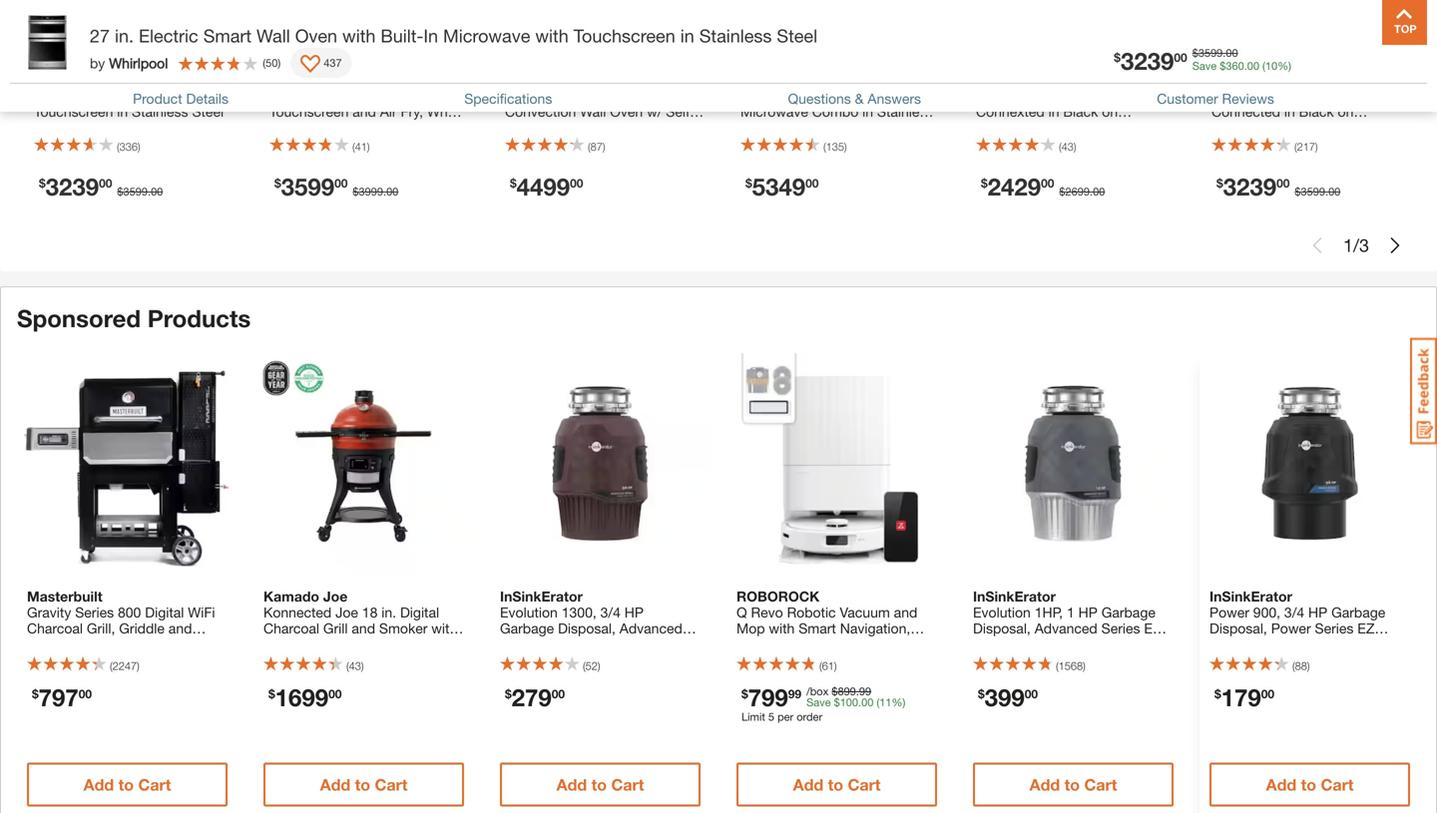 Task type: vqa. For each thing, say whether or not it's contained in the screenshot.


Task type: describe. For each thing, give the bounding box(es) containing it.
2429
[[988, 172, 1041, 200]]

electric inside the 27 in. smart single electric wall oven with air fry, when connexted in black on stainless steel
[[1098, 61, 1144, 78]]

( 1568 )
[[1056, 660, 1086, 672]]

series inside masterbuilt gravity series 800 digital wifi charcoal grill, griddle and smoker in black
[[75, 604, 114, 621]]

00 inside $ 279 00
[[552, 687, 565, 701]]

touchscreen inside whirlpool 27 in. electric smart convection wall oven with touchscreen and air fry, when connection in stainless steel
[[269, 103, 349, 120]]

( for 27 in. smart single electric wall oven with air fry, when connexted in black on stainless steel
[[1059, 140, 1062, 153]]

connected
[[1212, 103, 1280, 120]]

convection inside bosch 800 series 30 in built-in smart combination electric convection wall oven w/ self- clean and microwave in stainless steel
[[505, 103, 576, 120]]

wall up 50
[[257, 25, 290, 46]]

1 horizontal spatial power
[[1271, 620, 1311, 637]]

88
[[1295, 660, 1307, 672]]

by whirlpool
[[90, 55, 168, 71]]

fi inside bosch 800 series 30 in. smart electric convection wall oven & built-in microwave combo in stainless steel w/ self-clean, wi-fi
[[890, 124, 901, 141]]

air inside the whirlpool 30 in. smart double electric wall oven with air fry, when connected in black on stainless steel
[[1308, 82, 1325, 99]]

& inside bosch 800 series 30 in. smart electric convection wall oven & built-in microwave combo in stainless steel w/ self-clean, wi-fi
[[882, 82, 891, 99]]

add for 799
[[793, 775, 824, 794]]

in inside whirlpool 27 in. electric smart convection wall oven with touchscreen and air fry, when connection in stainless steel
[[345, 124, 356, 141]]

30 inside bosch 800 series 30 in. smart electric convection wall oven & built-in microwave combo in stainless steel w/ self-clean, wi-fi
[[810, 61, 826, 78]]

save inside '$ 799 99 /box $ 899 . 99 save $ 100 . 00 ( 11 %) limit 5 per order'
[[806, 696, 831, 709]]

$ 3239 00 $ 3599 . 00 for connected
[[1217, 172, 1341, 200]]

product image image
[[15, 10, 80, 75]]

00 inside $ 5349 00
[[805, 176, 819, 190]]

wall inside bosch 800 series 30 in. smart electric convection wall oven & built-in microwave combo in stainless steel w/ self-clean, wi-fi
[[816, 82, 842, 99]]

00 inside $ 179 00
[[1261, 687, 1275, 701]]

) for evolution 1300, 3/4 hp garbage disposal, advanced series ez connect continuous feed food waste disposer
[[598, 660, 600, 672]]

evolution 1300, 3/4 hp garbage disposal, advanced series ez connect continuous feed food waste disposer image
[[490, 353, 711, 574]]

hp for 279
[[625, 604, 644, 621]]

( 87 )
[[588, 140, 605, 153]]

3/4 for 279
[[600, 604, 621, 621]]

connection
[[269, 124, 341, 141]]

top button
[[1382, 0, 1427, 45]]

robotic
[[787, 604, 836, 621]]

insinkerator for 279
[[500, 588, 583, 605]]

charcoal inside kamado joe konnected joe 18 in. digital charcoal grill and smoker with auto-ignition and wi-fi temperature control
[[263, 620, 319, 637]]

( 43 ) for 1699
[[346, 660, 364, 672]]

insinkerator for 179
[[1210, 588, 1292, 605]]

by
[[90, 55, 105, 71]]

1 horizontal spatial 99
[[859, 685, 871, 698]]

360
[[1226, 59, 1244, 72]]

) for q revo robotic vacuum and mop with smart navigation, self-emptying, self-drying, multisurface in white
[[834, 660, 837, 672]]

oven inside whirlpool 30 in. electric smart wall oven with built-in microwave and touchscreen in stainless steel
[[194, 61, 226, 78]]

black inside masterbuilt gravity series 800 digital wifi charcoal grill, griddle and smoker in black
[[94, 636, 129, 653]]

electric inside the whirlpool 30 in. smart double electric wall oven with air fry, when connected in black on stainless steel
[[1339, 61, 1386, 78]]

w/ inside bosch 800 series 30 in built-in smart combination electric convection wall oven w/ self- clean and microwave in stainless steel
[[647, 103, 662, 120]]

connect for 399
[[973, 636, 1026, 653]]

27 for 27 in. electric smart wall oven with built-in microwave with touchscreen in stainless steel
[[90, 25, 110, 46]]

3239 for 30 in. smart double electric wall oven with air fry, when connected in black on stainless steel
[[1223, 172, 1277, 200]]

series inside insinkerator power 900, 3/4 hp garbage disposal, power series ez connect continuous feed food waste disposer
[[1315, 620, 1354, 637]]

oven inside whirlpool 27 in. electric smart convection wall oven with touchscreen and air fry, when connection in stainless steel
[[375, 82, 407, 99]]

797
[[39, 683, 79, 711]]

cart for 1699
[[375, 775, 408, 794]]

in inside masterbuilt gravity series 800 digital wifi charcoal grill, griddle and smoker in black
[[79, 636, 90, 653]]

27 in. smart single electric wall oven with air fry, when connexted in black on stainless steel
[[976, 61, 1174, 141]]

. inside $ 3599 00 $ 3999 . 00
[[383, 185, 386, 198]]

( 336 )
[[117, 140, 140, 153]]

0 vertical spatial 1
[[1343, 234, 1353, 256]]

0 horizontal spatial power
[[1210, 604, 1249, 621]]

when inside the 27 in. smart single electric wall oven with air fry, when connexted in black on stainless steel
[[1090, 82, 1126, 99]]

navigation,
[[840, 620, 910, 637]]

in inside whirlpool 30 in. electric smart wall oven with built-in microwave and touchscreen in stainless steel
[[97, 82, 108, 99]]

revo
[[751, 604, 783, 621]]

evolution for 279
[[500, 604, 558, 621]]

series inside insinkerator evolution 1hp, 1 hp garbage disposal, advanced series ez connect continuous feed food waste disposer
[[1101, 620, 1140, 637]]

when inside the whirlpool 30 in. smart double electric wall oven with air fry, when connected in black on stainless steel
[[1355, 82, 1391, 99]]

gravity
[[27, 604, 71, 621]]

this is the first slide image
[[1309, 237, 1325, 253]]

digital inside masterbuilt gravity series 800 digital wifi charcoal grill, griddle and smoker in black
[[145, 604, 184, 621]]

800 for 5349
[[741, 61, 764, 78]]

800 inside masterbuilt gravity series 800 digital wifi charcoal grill, griddle and smoker in black
[[118, 604, 141, 621]]

products
[[147, 304, 251, 332]]

add to cart button for 279
[[500, 763, 701, 807]]

2699
[[1065, 185, 1090, 198]]

connect for 279
[[564, 636, 617, 653]]

questions & answers
[[788, 90, 921, 107]]

) for 27 in. smart single electric wall oven with air fry, when connexted in black on stainless steel
[[1074, 140, 1076, 153]]

$ inside $ 179 00
[[1215, 687, 1221, 701]]

feed for 399
[[1106, 636, 1137, 653]]

3599 inside $ 3239 00 $ 3599 . 00 save $ 360 . 00 ( 10 %)
[[1198, 46, 1223, 59]]

1300,
[[562, 604, 597, 621]]

sponsored
[[17, 304, 141, 332]]

fry, inside whirlpool 27 in. electric smart convection wall oven with touchscreen and air fry, when connection in stainless steel
[[401, 103, 423, 120]]

details
[[186, 90, 229, 107]]

single
[[1056, 61, 1094, 78]]

add to cart for 799
[[793, 775, 881, 794]]

61
[[822, 660, 834, 672]]

336
[[119, 140, 138, 153]]

oven inside bosch 800 series 30 in. smart electric convection wall oven & built-in microwave combo in stainless steel w/ self-clean, wi-fi
[[846, 82, 878, 99]]

reviews
[[1222, 90, 1274, 107]]

1568
[[1059, 660, 1083, 672]]

cart for 279
[[611, 775, 644, 794]]

smoker for 797
[[27, 636, 75, 653]]

with up combination in the top of the page
[[535, 25, 569, 46]]

800 for 4499
[[505, 61, 528, 78]]

799
[[748, 683, 788, 711]]

joe left 18
[[335, 604, 358, 621]]

in. inside whirlpool 27 in. electric smart convection wall oven with touchscreen and air fry, when connection in stainless steel
[[289, 61, 304, 78]]

in. inside whirlpool 30 in. electric smart wall oven with built-in microwave and touchscreen in stainless steel
[[53, 61, 68, 78]]

/
[[1353, 234, 1359, 256]]

217
[[1297, 140, 1315, 153]]

. inside $ 2429 00 $ 2699 . 00
[[1090, 185, 1093, 198]]

18
[[362, 604, 378, 621]]

5
[[768, 710, 774, 723]]

27 inside whirlpool 27 in. electric smart convection wall oven with touchscreen and air fry, when connection in stainless steel
[[269, 61, 285, 78]]

to for 279
[[591, 775, 607, 794]]

add to cart button for 797
[[27, 763, 228, 807]]

griddle
[[119, 620, 165, 637]]

( for 800 series 30 in. smart electric convection wall oven & built-in microwave combo in stainless steel w/ self-clean, wi-fi
[[823, 140, 826, 153]]

and inside "roborock q revo robotic vacuum and mop with smart navigation, self-emptying, self-drying, multisurface in white"
[[894, 604, 917, 621]]

add for 797
[[83, 775, 114, 794]]

steel up "questions"
[[777, 25, 817, 46]]

( 52 )
[[583, 660, 600, 672]]

konnected
[[263, 604, 332, 621]]

microwave inside whirlpool 30 in. electric smart wall oven with built-in microwave and touchscreen in stainless steel
[[112, 82, 180, 99]]

900,
[[1253, 604, 1280, 621]]

waste for 179
[[1210, 652, 1248, 668]]

built- inside bosch 800 series 30 in built-in smart combination electric convection wall oven w/ self- clean and microwave in stainless steel
[[609, 61, 642, 78]]

00 inside $ 399 00
[[1025, 687, 1038, 701]]

$ 3239 00 $ 3599 . 00 for touchscreen
[[39, 172, 163, 200]]

disposer for 399
[[1016, 652, 1071, 668]]

in. inside the whirlpool 30 in. smart double electric wall oven with air fry, when connected in black on stainless steel
[[1231, 61, 1246, 78]]

black inside the 27 in. smart single electric wall oven with air fry, when connexted in black on stainless steel
[[1063, 103, 1098, 120]]

$ 399 00
[[978, 683, 1038, 711]]

( 135 )
[[823, 140, 847, 153]]

$ 3239 00 $ 3599 . 00 save $ 360 . 00 ( 10 %)
[[1114, 46, 1291, 75]]

$ 799 99 /box $ 899 . 99 save $ 100 . 00 ( 11 %) limit 5 per order
[[742, 683, 906, 723]]

joe up grill
[[323, 588, 348, 605]]

to for 799
[[828, 775, 843, 794]]

41
[[355, 140, 367, 153]]

steel inside bosch 800 series 30 in. smart electric convection wall oven & built-in microwave combo in stainless steel w/ self-clean, wi-fi
[[741, 124, 772, 141]]

( 217 )
[[1294, 140, 1318, 153]]

11
[[880, 696, 892, 709]]

%) inside '$ 799 99 /box $ 899 . 99 save $ 100 . 00 ( 11 %) limit 5 per order'
[[892, 696, 906, 709]]

cart for 179
[[1321, 775, 1354, 794]]

self- inside bosch 800 series 30 in. smart electric convection wall oven & built-in microwave combo in stainless steel w/ self-clean, wi-fi
[[795, 124, 824, 141]]

garbage for 279
[[500, 620, 554, 637]]

) for gravity series 800 digital wifi charcoal grill, griddle and smoker in black
[[137, 660, 140, 672]]

( for q revo robotic vacuum and mop with smart navigation, self-emptying, self-drying, multisurface in white
[[819, 660, 822, 672]]

product
[[133, 90, 182, 107]]

built- inside bosch 800 series 30 in. smart electric convection wall oven & built-in microwave combo in stainless steel w/ self-clean, wi-fi
[[895, 82, 928, 99]]

grill,
[[87, 620, 115, 637]]

stainless inside the whirlpool 30 in. smart double electric wall oven with air fry, when connected in black on stainless steel
[[1212, 124, 1268, 141]]

with inside "roborock q revo robotic vacuum and mop with smart navigation, self-emptying, self-drying, multisurface in white"
[[769, 620, 795, 637]]

grill
[[323, 620, 348, 637]]

to for 797
[[118, 775, 134, 794]]

ignition
[[298, 636, 344, 653]]

and inside masterbuilt gravity series 800 digital wifi charcoal grill, griddle and smoker in black
[[168, 620, 192, 637]]

stainless inside bosch 800 series 30 in. smart electric convection wall oven & built-in microwave combo in stainless steel w/ self-clean, wi-fi
[[877, 103, 934, 120]]

$ 5349 00
[[746, 172, 819, 200]]

wall inside the whirlpool 30 in. smart double electric wall oven with air fry, when connected in black on stainless steel
[[1212, 82, 1238, 99]]

self- inside bosch 800 series 30 in built-in smart combination electric convection wall oven w/ self- clean and microwave in stainless steel
[[666, 103, 695, 120]]

smart inside bosch 800 series 30 in built-in smart combination electric convection wall oven w/ self- clean and microwave in stainless steel
[[658, 61, 695, 78]]

series inside bosch 800 series 30 in. smart electric convection wall oven & built-in microwave combo in stainless steel w/ self-clean, wi-fi
[[768, 61, 807, 78]]

built- inside whirlpool 30 in. electric smart wall oven with built-in microwave and touchscreen in stainless steel
[[64, 82, 97, 99]]

in inside "roborock q revo robotic vacuum and mop with smart navigation, self-emptying, self-drying, multisurface in white"
[[817, 652, 828, 668]]

/box
[[806, 685, 829, 698]]

3599 down connection
[[281, 172, 334, 200]]

whirlpool 30 in. electric smart wall oven with built-in microwave and touchscreen in stainless steel
[[34, 43, 226, 120]]

$ inside "$ 4499 00"
[[510, 176, 517, 190]]

( for evolution 1300, 3/4 hp garbage disposal, advanced series ez connect continuous feed food waste disposer
[[583, 660, 585, 672]]

add for 279
[[557, 775, 587, 794]]

with inside kamado joe konnected joe 18 in. digital charcoal grill and smoker with auto-ignition and wi-fi temperature control
[[431, 620, 457, 637]]

advanced for 279
[[620, 620, 682, 637]]

00 inside $ 1699 00
[[328, 687, 342, 701]]

insinkerator power 900, 3/4 hp garbage disposal, power series ez connect continuous feed food waste disposer
[[1210, 588, 1410, 668]]

drying,
[[862, 636, 906, 653]]

add to cart for 279
[[557, 775, 644, 794]]

kamado joe konnected joe 18 in. digital charcoal grill and smoker with auto-ignition and wi-fi temperature control
[[263, 588, 457, 668]]

899
[[838, 685, 856, 698]]

customer
[[1157, 90, 1218, 107]]

4499
[[517, 172, 570, 200]]

order
[[797, 710, 822, 723]]

food for 179
[[1377, 636, 1410, 653]]

add to cart for 1699
[[320, 775, 408, 794]]

smart inside whirlpool 27 in. electric smart convection wall oven with touchscreen and air fry, when connection in stainless steel
[[358, 61, 395, 78]]

cart for 799
[[848, 775, 881, 794]]

$ 1699 00
[[268, 683, 342, 711]]

30 inside whirlpool 30 in. electric smart wall oven with built-in microwave and touchscreen in stainless steel
[[34, 61, 49, 78]]

) for 800 series 30 in. smart electric convection wall oven & built-in microwave combo in stainless steel w/ self-clean, wi-fi
[[844, 140, 847, 153]]

10
[[1265, 59, 1278, 72]]

stainless inside whirlpool 27 in. electric smart convection wall oven with touchscreen and air fry, when connection in stainless steel
[[360, 124, 416, 141]]

evolution for 399
[[973, 604, 1031, 621]]

oven inside bosch 800 series 30 in built-in smart combination electric convection wall oven w/ self- clean and microwave in stainless steel
[[610, 103, 643, 120]]

30 in. electric smart wall oven with built-in microwave and touchscreen in stainless steel image
[[24, 0, 244, 28]]

product details
[[133, 90, 229, 107]]

continuous for 179
[[1267, 636, 1338, 653]]

sponsored products
[[17, 304, 251, 332]]

microwave inside bosch 800 series 30 in built-in smart combination electric convection wall oven w/ self- clean and microwave in stainless steel
[[572, 124, 640, 141]]

add for 179
[[1266, 775, 1297, 794]]

insinkerator evolution 1hp, 1 hp garbage disposal, advanced series ez connect continuous feed food waste disposer
[[973, 588, 1173, 668]]

steel inside whirlpool 27 in. electric smart convection wall oven with touchscreen and air fry, when connection in stainless steel
[[420, 124, 452, 141]]

in inside bosch 800 series 30 in. smart electric convection wall oven & built-in microwave combo in stainless steel w/ self-clean, wi-fi
[[862, 103, 873, 120]]

( for 800 series 30 in built-in smart combination electric convection wall oven w/ self- clean and microwave in stainless steel
[[588, 140, 590, 153]]

( 88 )
[[1292, 660, 1310, 672]]

insinkerator evolution 1300, 3/4 hp garbage disposal, advanced series ez connect continuous feed food waste disposer
[[500, 588, 692, 668]]

smart inside the whirlpool 30 in. smart double electric wall oven with air fry, when connected in black on stainless steel
[[1250, 61, 1287, 78]]

continuous for 279
[[621, 636, 692, 653]]

%) inside $ 3239 00 $ 3599 . 00 save $ 360 . 00 ( 10 %)
[[1278, 59, 1291, 72]]

on inside the whirlpool 30 in. smart double electric wall oven with air fry, when connected in black on stainless steel
[[1338, 103, 1354, 120]]

smart inside bosch 800 series 30 in. smart electric convection wall oven & built-in microwave combo in stainless steel w/ self-clean, wi-fi
[[848, 61, 886, 78]]

27 in. electric smart wall oven with built-in microwave with touchscreen in stainless steel
[[90, 25, 817, 46]]

( for 30 in. electric smart wall oven with built-in microwave and touchscreen in stainless steel
[[117, 140, 119, 153]]

( for 27 in. electric smart convection wall oven with touchscreen and air fry, when connection in stainless steel
[[352, 140, 355, 153]]

$ 4499 00
[[510, 172, 583, 200]]

437 button
[[291, 48, 352, 78]]

clean
[[505, 124, 541, 141]]

in inside the 27 in. smart single electric wall oven with air fry, when connexted in black on stainless steel
[[1049, 103, 1059, 120]]

electric up by whirlpool
[[139, 25, 198, 46]]

$ 179 00
[[1215, 683, 1275, 711]]

roborock q revo robotic vacuum and mop with smart navigation, self-emptying, self-drying, multisurface in white
[[737, 588, 917, 668]]

add to cart button for 799
[[737, 763, 937, 807]]

masterbuilt
[[27, 588, 102, 605]]

per
[[778, 710, 794, 723]]

when inside whirlpool 27 in. electric smart convection wall oven with touchscreen and air fry, when connection in stainless steel
[[427, 103, 463, 120]]

q revo robotic vacuum and mop with smart navigation, self-emptying, self-drying, multisurface in white image
[[727, 353, 947, 574]]

3
[[1359, 234, 1369, 256]]

combination
[[505, 82, 585, 99]]

87
[[590, 140, 603, 153]]

masterbuilt gravity series 800 digital wifi charcoal grill, griddle and smoker in black
[[27, 588, 215, 653]]

questions
[[788, 90, 851, 107]]

specifications
[[464, 90, 552, 107]]

with inside whirlpool 30 in. electric smart wall oven with built-in microwave and touchscreen in stainless steel
[[34, 82, 60, 99]]

next slide image
[[1387, 237, 1403, 253]]

27 for 27 in. smart single electric wall oven with air fry, when connexted in black on stainless steel
[[976, 61, 992, 78]]



Task type: locate. For each thing, give the bounding box(es) containing it.
2 evolution from the left
[[973, 604, 1031, 621]]

disposer down 900,
[[1252, 652, 1308, 668]]

power
[[1210, 604, 1249, 621], [1271, 620, 1311, 637]]

with down 27 in. electric smart wall oven with built-in microwave with touchscreen in stainless steel
[[411, 82, 437, 99]]

1 horizontal spatial 3239
[[1121, 46, 1174, 75]]

3 continuous from the left
[[1267, 636, 1338, 653]]

0 horizontal spatial digital
[[145, 604, 184, 621]]

electric inside bosch 800 series 30 in built-in smart combination electric convection wall oven w/ self- clean and microwave in stainless steel
[[589, 82, 635, 99]]

disposer inside insinkerator power 900, 3/4 hp garbage disposal, power series ez connect continuous feed food waste disposer
[[1252, 652, 1308, 668]]

advanced for 399
[[1035, 620, 1098, 637]]

1 right 1hp,
[[1067, 604, 1075, 621]]

2 on from the left
[[1338, 103, 1354, 120]]

fi inside kamado joe konnected joe 18 in. digital charcoal grill and smoker with auto-ignition and wi-fi temperature control
[[397, 636, 408, 653]]

( 43 ) up 2699 at right
[[1059, 140, 1076, 153]]

add to cart for 399
[[1030, 775, 1117, 794]]

2 3/4 from the left
[[1284, 604, 1305, 621]]

steel down the connexted at the top right
[[1036, 124, 1068, 141]]

1 horizontal spatial save
[[1192, 59, 1217, 72]]

) for 30 in. smart double electric wall oven with air fry, when connected in black on stainless steel
[[1315, 140, 1318, 153]]

1 vertical spatial 1
[[1067, 604, 1075, 621]]

electric right 50
[[308, 61, 354, 78]]

black down single in the right of the page
[[1063, 103, 1098, 120]]

built-
[[381, 25, 424, 46], [609, 61, 642, 78], [64, 82, 97, 99], [895, 82, 928, 99]]

%) right 360
[[1278, 59, 1291, 72]]

1 horizontal spatial wi-
[[868, 124, 890, 141]]

2 disposal, from the left
[[973, 620, 1031, 637]]

30 in. smart double electric wall oven with air fry, when connected in black on stainless steel image
[[1202, 0, 1421, 28]]

$ 3239 00 $ 3599 . 00 down 217
[[1217, 172, 1341, 200]]

series up combination in the top of the page
[[532, 61, 571, 78]]

power left 900,
[[1210, 604, 1249, 621]]

1 horizontal spatial fry,
[[1063, 82, 1086, 99]]

disposer down 1hp,
[[1016, 652, 1071, 668]]

garbage right 900,
[[1331, 604, 1386, 621]]

1 horizontal spatial touchscreen
[[269, 103, 349, 120]]

in. up questions & answers
[[830, 61, 845, 78]]

on inside the 27 in. smart single electric wall oven with air fry, when connexted in black on stainless steel
[[1102, 103, 1118, 120]]

2 hp from the left
[[1078, 604, 1098, 621]]

stainless inside bosch 800 series 30 in built-in smart combination electric convection wall oven w/ self- clean and microwave in stainless steel
[[505, 145, 561, 162]]

in. left by
[[53, 61, 68, 78]]

steel inside bosch 800 series 30 in built-in smart combination electric convection wall oven w/ self- clean and microwave in stainless steel
[[565, 145, 597, 162]]

bosch 800 series 30 in. smart electric convection wall oven & built-in microwave combo in stainless steel w/ self-clean, wi-fi
[[741, 43, 940, 141]]

2 $ 3239 00 $ 3599 . 00 from the left
[[1217, 172, 1341, 200]]

evolution 1hp, 1 hp garbage disposal, advanced series ez connect continuous feed food waste disposer image
[[963, 353, 1184, 574]]

add for 1699
[[320, 775, 350, 794]]

series inside bosch 800 series 30 in built-in smart combination electric convection wall oven w/ self- clean and microwave in stainless steel
[[532, 61, 571, 78]]

touchscreen up connection
[[269, 103, 349, 120]]

garbage left 1300,
[[500, 620, 554, 637]]

4 add to cart from the left
[[793, 775, 881, 794]]

30 left by
[[34, 61, 49, 78]]

1 horizontal spatial 43
[[1062, 140, 1074, 153]]

0 horizontal spatial 3239
[[46, 172, 99, 200]]

(
[[263, 56, 266, 69], [1263, 59, 1265, 72], [117, 140, 119, 153], [352, 140, 355, 153], [588, 140, 590, 153], [823, 140, 826, 153], [1059, 140, 1062, 153], [1294, 140, 1297, 153], [110, 660, 112, 672], [346, 660, 349, 672], [583, 660, 585, 672], [819, 660, 822, 672], [1056, 660, 1059, 672], [1292, 660, 1295, 672], [877, 696, 880, 709]]

0 horizontal spatial on
[[1102, 103, 1118, 120]]

0 horizontal spatial 43
[[349, 660, 361, 672]]

in. right ( 50 )
[[289, 61, 304, 78]]

0 vertical spatial fi
[[890, 124, 901, 141]]

food inside insinkerator evolution 1300, 3/4 hp garbage disposal, advanced series ez connect continuous feed food waste disposer
[[535, 652, 568, 668]]

1 evolution from the left
[[500, 604, 558, 621]]

) for 800 series 30 in built-in smart combination electric convection wall oven w/ self- clean and microwave in stainless steel
[[603, 140, 605, 153]]

0 horizontal spatial connect
[[564, 636, 617, 653]]

wi- down 18
[[375, 636, 397, 653]]

3/4 right 1300,
[[600, 604, 621, 621]]

0 horizontal spatial black
[[94, 636, 129, 653]]

bosch
[[505, 43, 547, 59], [741, 43, 783, 59]]

food inside insinkerator evolution 1hp, 1 hp garbage disposal, advanced series ez connect continuous feed food waste disposer
[[1141, 636, 1173, 653]]

on
[[1102, 103, 1118, 120], [1338, 103, 1354, 120]]

6 cart from the left
[[1321, 775, 1354, 794]]

disposer for 279
[[614, 652, 669, 668]]

stainless inside whirlpool 30 in. electric smart wall oven with built-in microwave and touchscreen in stainless steel
[[132, 103, 188, 120]]

disposal, inside insinkerator power 900, 3/4 hp garbage disposal, power series ez connect continuous feed food waste disposer
[[1210, 620, 1267, 637]]

food for 399
[[1141, 636, 1173, 653]]

3/4 inside insinkerator power 900, 3/4 hp garbage disposal, power series ez connect continuous feed food waste disposer
[[1284, 604, 1305, 621]]

0 horizontal spatial 1
[[1067, 604, 1075, 621]]

to for 399
[[1064, 775, 1080, 794]]

1
[[1343, 234, 1353, 256], [1067, 604, 1075, 621]]

1 horizontal spatial smoker
[[379, 620, 428, 637]]

3 hp from the left
[[1308, 604, 1328, 621]]

waste down 1300,
[[571, 652, 610, 668]]

6 add to cart from the left
[[1266, 775, 1354, 794]]

1 vertical spatial ( 43 )
[[346, 660, 364, 672]]

1 horizontal spatial w/
[[776, 124, 791, 141]]

3 disposer from the left
[[1252, 652, 1308, 668]]

garbage for 399
[[1101, 604, 1156, 621]]

1 disposal, from the left
[[558, 620, 616, 637]]

series up 279
[[500, 636, 539, 653]]

disposer inside insinkerator evolution 1300, 3/4 hp garbage disposal, advanced series ez connect continuous feed food waste disposer
[[614, 652, 669, 668]]

waste
[[571, 652, 610, 668], [973, 652, 1012, 668], [1210, 652, 1248, 668]]

display image
[[301, 55, 321, 75]]

( for gravity series 800 digital wifi charcoal grill, griddle and smoker in black
[[110, 660, 112, 672]]

0 horizontal spatial save
[[806, 696, 831, 709]]

0 horizontal spatial ez
[[543, 636, 560, 653]]

( for evolution 1hp, 1 hp garbage disposal, advanced series ez connect continuous feed food waste disposer
[[1056, 660, 1059, 672]]

( 50 )
[[263, 56, 281, 69]]

1 horizontal spatial on
[[1338, 103, 1354, 120]]

1 horizontal spatial 800
[[505, 61, 528, 78]]

1 advanced from the left
[[620, 620, 682, 637]]

0 horizontal spatial &
[[855, 90, 864, 107]]

1 horizontal spatial air
[[1043, 82, 1059, 99]]

with inside the 27 in. smart single electric wall oven with air fry, when connexted in black on stainless steel
[[1013, 82, 1039, 99]]

bosch inside bosch 800 series 30 in. smart electric convection wall oven & built-in microwave combo in stainless steel w/ self-clean, wi-fi
[[741, 43, 783, 59]]

43 right temperature at the left of page
[[349, 660, 361, 672]]

1 disposer from the left
[[614, 652, 669, 668]]

food inside insinkerator power 900, 3/4 hp garbage disposal, power series ez connect continuous feed food waste disposer
[[1377, 636, 1410, 653]]

$ 3239 00 $ 3599 . 00
[[39, 172, 163, 200], [1217, 172, 1341, 200]]

2 horizontal spatial air
[[1308, 82, 1325, 99]]

2 horizontal spatial convection
[[741, 82, 812, 99]]

1 horizontal spatial ( 43 )
[[1059, 140, 1076, 153]]

with down double
[[1278, 82, 1304, 99]]

0 horizontal spatial advanced
[[620, 620, 682, 637]]

1 horizontal spatial connect
[[973, 636, 1026, 653]]

5 add from the left
[[1030, 775, 1060, 794]]

1 left 3
[[1343, 234, 1353, 256]]

2 connect from the left
[[973, 636, 1026, 653]]

1 horizontal spatial when
[[1090, 82, 1126, 99]]

insinkerator inside insinkerator evolution 1hp, 1 hp garbage disposal, advanced series ez connect continuous feed food waste disposer
[[973, 588, 1056, 605]]

3 to from the left
[[591, 775, 607, 794]]

charcoal
[[27, 620, 83, 637], [263, 620, 319, 637]]

1 insinkerator from the left
[[500, 588, 583, 605]]

steel inside whirlpool 30 in. electric smart wall oven with built-in microwave and touchscreen in stainless steel
[[192, 103, 224, 120]]

disposal, inside insinkerator evolution 1hp, 1 hp garbage disposal, advanced series ez connect continuous feed food waste disposer
[[973, 620, 1031, 637]]

in. up by whirlpool
[[115, 25, 134, 46]]

when down "top" "button"
[[1355, 82, 1391, 99]]

1 horizontal spatial fi
[[890, 124, 901, 141]]

electric up answers
[[890, 61, 936, 78]]

fry, inside the whirlpool 30 in. smart double electric wall oven with air fry, when connected in black on stainless steel
[[1329, 82, 1351, 99]]

5 to from the left
[[1064, 775, 1080, 794]]

continuous for 399
[[1030, 636, 1102, 653]]

evolution
[[500, 604, 558, 621], [973, 604, 1031, 621]]

disposer inside insinkerator evolution 1hp, 1 hp garbage disposal, advanced series ez connect continuous feed food waste disposer
[[1016, 652, 1071, 668]]

1 horizontal spatial 3/4
[[1284, 604, 1305, 621]]

hp for 179
[[1308, 604, 1328, 621]]

3999
[[359, 185, 383, 198]]

2 add to cart from the left
[[320, 775, 408, 794]]

0 vertical spatial wi-
[[868, 124, 890, 141]]

stainless
[[699, 25, 772, 46], [132, 103, 188, 120], [877, 103, 934, 120], [360, 124, 416, 141], [976, 124, 1032, 141], [1212, 124, 1268, 141], [505, 145, 561, 162]]

3 disposal, from the left
[[1210, 620, 1267, 637]]

2 to from the left
[[355, 775, 370, 794]]

continuous inside insinkerator evolution 1hp, 1 hp garbage disposal, advanced series ez connect continuous feed food waste disposer
[[1030, 636, 1102, 653]]

$ inside $ 1699 00
[[268, 687, 275, 701]]

1 to from the left
[[118, 775, 134, 794]]

steel down connected
[[1272, 124, 1303, 141]]

black up ( 217 )
[[1299, 103, 1334, 120]]

2 continuous from the left
[[1030, 636, 1102, 653]]

0 horizontal spatial food
[[535, 652, 568, 668]]

2 add from the left
[[320, 775, 350, 794]]

2 cart from the left
[[375, 775, 408, 794]]

add to cart button for 399
[[973, 763, 1174, 807]]

ez for 279
[[543, 636, 560, 653]]

cart for 399
[[1084, 775, 1117, 794]]

add down order
[[793, 775, 824, 794]]

add down $ 399 00
[[1030, 775, 1060, 794]]

6 to from the left
[[1301, 775, 1316, 794]]

specifications button
[[464, 90, 552, 107], [464, 90, 552, 107]]

evolution left 1300,
[[500, 604, 558, 621]]

$ inside $ 5349 00
[[746, 176, 752, 190]]

steel right ( 41 )
[[420, 124, 452, 141]]

charcoal down kamado
[[263, 620, 319, 637]]

whirlpool for whirlpool 30 in. smart double electric wall oven with air fry, when connected in black on stainless steel
[[1212, 43, 1275, 59]]

save up order
[[806, 696, 831, 709]]

feed for 179
[[1342, 636, 1373, 653]]

1hp,
[[1035, 604, 1063, 621]]

99 right 899
[[859, 685, 871, 698]]

4 30 from the left
[[1212, 61, 1227, 78]]

1 horizontal spatial digital
[[400, 604, 439, 621]]

0 horizontal spatial 99
[[788, 687, 801, 701]]

garbage right 1hp,
[[1101, 604, 1156, 621]]

to
[[118, 775, 134, 794], [355, 775, 370, 794], [591, 775, 607, 794], [828, 775, 843, 794], [1064, 775, 1080, 794], [1301, 775, 1316, 794]]

wall inside bosch 800 series 30 in built-in smart combination electric convection wall oven w/ self- clean and microwave in stainless steel
[[580, 103, 606, 120]]

30 up combination in the top of the page
[[575, 61, 590, 78]]

multisurface
[[737, 652, 813, 668]]

3 add to cart button from the left
[[500, 763, 701, 807]]

mop
[[737, 620, 765, 637]]

microwave up specifications
[[443, 25, 530, 46]]

0 horizontal spatial 800
[[118, 604, 141, 621]]

1 horizontal spatial charcoal
[[263, 620, 319, 637]]

0 horizontal spatial convection
[[269, 82, 341, 99]]

( for 30 in. smart double electric wall oven with air fry, when connected in black on stainless steel
[[1294, 140, 1297, 153]]

temperature
[[263, 652, 341, 668]]

27 up by
[[90, 25, 110, 46]]

self-
[[666, 103, 695, 120], [795, 124, 824, 141], [737, 636, 766, 653], [833, 636, 862, 653]]

electric down 30 in. electric smart wall oven with built-in microwave and touchscreen in stainless steel image
[[72, 61, 118, 78]]

2 horizontal spatial ez
[[1358, 620, 1375, 637]]

3239 for 30 in. electric smart wall oven with built-in microwave and touchscreen in stainless steel
[[46, 172, 99, 200]]

%) right 100
[[892, 696, 906, 709]]

electric right single in the right of the page
[[1098, 61, 1144, 78]]

fry, down 27 in. electric smart wall oven with built-in microwave with touchscreen in stainless steel
[[401, 103, 423, 120]]

hp for 399
[[1078, 604, 1098, 621]]

1 hp from the left
[[625, 604, 644, 621]]

advanced inside insinkerator evolution 1hp, 1 hp garbage disposal, advanced series ez connect continuous feed food waste disposer
[[1035, 620, 1098, 637]]

air inside the 27 in. smart single electric wall oven with air fry, when connexted in black on stainless steel
[[1043, 82, 1059, 99]]

w/ inside bosch 800 series 30 in. smart electric convection wall oven & built-in microwave combo in stainless steel w/ self-clean, wi-fi
[[776, 124, 791, 141]]

&
[[882, 82, 891, 99], [855, 90, 864, 107]]

2 bosch from the left
[[741, 43, 783, 59]]

1 3/4 from the left
[[600, 604, 621, 621]]

whirlpool for whirlpool 30 in. electric smart wall oven with built-in microwave and touchscreen in stainless steel
[[34, 43, 97, 59]]

feed inside insinkerator power 900, 3/4 hp garbage disposal, power series ez connect continuous feed food waste disposer
[[1342, 636, 1373, 653]]

2 digital from the left
[[400, 604, 439, 621]]

disposal, up '179'
[[1210, 620, 1267, 637]]

in inside whirlpool 30 in. electric smart wall oven with built-in microwave and touchscreen in stainless steel
[[117, 103, 128, 120]]

air down double
[[1308, 82, 1325, 99]]

1 horizontal spatial waste
[[973, 652, 1012, 668]]

3599 down 217
[[1301, 185, 1325, 198]]

) for evolution 1hp, 1 hp garbage disposal, advanced series ez connect continuous feed food waste disposer
[[1083, 660, 1086, 672]]

black
[[1063, 103, 1098, 120], [1299, 103, 1334, 120], [94, 636, 129, 653]]

43 for $
[[1062, 140, 1074, 153]]

whirlpool 27 in. electric smart convection wall oven with touchscreen and air fry, when connection in stainless steel
[[269, 43, 463, 141]]

connect for 179
[[1210, 636, 1263, 653]]

2 horizontal spatial connect
[[1210, 636, 1263, 653]]

connect inside insinkerator evolution 1hp, 1 hp garbage disposal, advanced series ez connect continuous feed food waste disposer
[[973, 636, 1026, 653]]

electric up ( 87 )
[[589, 82, 635, 99]]

2 waste from the left
[[973, 652, 1012, 668]]

power 900, 3/4 hp garbage disposal, power series ez connect continuous feed food waste disposer image
[[1200, 353, 1420, 574]]

0 horizontal spatial feed
[[500, 652, 531, 668]]

0 horizontal spatial fi
[[397, 636, 408, 653]]

disposer for 179
[[1252, 652, 1308, 668]]

control
[[345, 652, 391, 668]]

steel inside the whirlpool 30 in. smart double electric wall oven with air fry, when connected in black on stainless steel
[[1272, 124, 1303, 141]]

800 inside bosch 800 series 30 in built-in smart combination electric convection wall oven w/ self- clean and microwave in stainless steel
[[505, 61, 528, 78]]

disposal, for 279
[[558, 620, 616, 637]]

1 bosch from the left
[[505, 43, 547, 59]]

add down $ 179 00
[[1266, 775, 1297, 794]]

0 horizontal spatial bosch
[[505, 43, 547, 59]]

50
[[266, 56, 278, 69]]

save left 360
[[1192, 59, 1217, 72]]

disposer right '( 52 )'
[[614, 652, 669, 668]]

microwave left combo
[[741, 103, 808, 120]]

3 add from the left
[[557, 775, 587, 794]]

steel inside the 27 in. smart single electric wall oven with air fry, when connexted in black on stainless steel
[[1036, 124, 1068, 141]]

wall up product details
[[164, 61, 190, 78]]

electric inside whirlpool 30 in. electric smart wall oven with built-in microwave and touchscreen in stainless steel
[[72, 61, 118, 78]]

43 up 2699 at right
[[1062, 140, 1074, 153]]

bosch for 4499
[[505, 43, 547, 59]]

2 horizontal spatial hp
[[1308, 604, 1328, 621]]

) for power 900, 3/4 hp garbage disposal, power series ez connect continuous feed food waste disposer
[[1307, 660, 1310, 672]]

wall up "customer"
[[1148, 61, 1174, 78]]

0 horizontal spatial 3/4
[[600, 604, 621, 621]]

1 horizontal spatial bosch
[[741, 43, 783, 59]]

( inside '$ 799 99 /box $ 899 . 99 save $ 100 . 00 ( 11 %) limit 5 per order'
[[877, 696, 880, 709]]

smart
[[203, 25, 252, 46], [122, 61, 160, 78], [358, 61, 395, 78], [658, 61, 695, 78], [848, 61, 886, 78], [1014, 61, 1052, 78], [1250, 61, 1287, 78], [799, 620, 836, 637]]

insinkerator for 399
[[973, 588, 1056, 605]]

52
[[585, 660, 598, 672]]

99 left '/box'
[[788, 687, 801, 701]]

advanced right 1300,
[[620, 620, 682, 637]]

q
[[737, 604, 747, 621]]

waste for 279
[[571, 652, 610, 668]]

smart inside the 27 in. smart single electric wall oven with air fry, when connexted in black on stainless steel
[[1014, 61, 1052, 78]]

1 add to cart from the left
[[83, 775, 171, 794]]

1 waste from the left
[[571, 652, 610, 668]]

in. inside the 27 in. smart single electric wall oven with air fry, when connexted in black on stainless steel
[[995, 61, 1010, 78]]

with down "product image"
[[34, 82, 60, 99]]

in
[[680, 25, 694, 46], [594, 61, 605, 78], [117, 103, 128, 120], [862, 103, 873, 120], [1049, 103, 1059, 120], [1284, 103, 1295, 120], [345, 124, 356, 141], [644, 124, 655, 141], [79, 636, 90, 653], [817, 652, 828, 668]]

feedback link image
[[1410, 337, 1437, 445]]

1 charcoal from the left
[[27, 620, 83, 637]]

food
[[1141, 636, 1173, 653], [1377, 636, 1410, 653], [535, 652, 568, 668]]

add for 399
[[1030, 775, 1060, 794]]

and inside whirlpool 27 in. electric smart convection wall oven with touchscreen and air fry, when connection in stainless steel
[[353, 103, 376, 120]]

0 horizontal spatial charcoal
[[27, 620, 83, 637]]

0 horizontal spatial waste
[[571, 652, 610, 668]]

disposal, for 179
[[1210, 620, 1267, 637]]

fry, down single in the right of the page
[[1063, 82, 1086, 99]]

with inside whirlpool 27 in. electric smart convection wall oven with touchscreen and air fry, when connection in stainless steel
[[411, 82, 437, 99]]

) for 30 in. electric smart wall oven with built-in microwave and touchscreen in stainless steel
[[138, 140, 140, 153]]

in inside bosch 800 series 30 in built-in smart combination electric convection wall oven w/ self- clean and microwave in stainless steel
[[642, 61, 654, 78]]

1 continuous from the left
[[621, 636, 692, 653]]

2 horizontal spatial garbage
[[1331, 604, 1386, 621]]

0 vertical spatial %)
[[1278, 59, 1291, 72]]

garbage for 179
[[1331, 604, 1386, 621]]

0 horizontal spatial disposal,
[[558, 620, 616, 637]]

00 inside '$ 799 99 /box $ 899 . 99 save $ 100 . 00 ( 11 %) limit 5 per order'
[[861, 696, 874, 709]]

$ 797 00
[[32, 683, 92, 711]]

wall inside whirlpool 27 in. electric smart convection wall oven with touchscreen and air fry, when connection in stainless steel
[[344, 82, 371, 99]]

microwave down combination in the top of the page
[[572, 124, 640, 141]]

0 horizontal spatial smoker
[[27, 636, 75, 653]]

when down single in the right of the page
[[1090, 82, 1126, 99]]

5 add to cart from the left
[[1030, 775, 1117, 794]]

6 add from the left
[[1266, 775, 1297, 794]]

1 horizontal spatial %)
[[1278, 59, 1291, 72]]

disposal, for 399
[[973, 620, 1031, 637]]

oven inside the 27 in. smart single electric wall oven with air fry, when connexted in black on stainless steel
[[976, 82, 1009, 99]]

advanced up ( 1568 )
[[1035, 620, 1098, 637]]

add down $ 1699 00
[[320, 775, 350, 794]]

in. inside kamado joe konnected joe 18 in. digital charcoal grill and smoker with auto-ignition and wi-fi temperature control
[[382, 604, 396, 621]]

1 connect from the left
[[564, 636, 617, 653]]

0 horizontal spatial when
[[427, 103, 463, 120]]

series up "questions"
[[768, 61, 807, 78]]

kamado
[[263, 588, 319, 605]]

0 horizontal spatial w/
[[647, 103, 662, 120]]

power up 88
[[1271, 620, 1311, 637]]

waste for 399
[[973, 652, 1012, 668]]

( 43 ) for $
[[1059, 140, 1076, 153]]

0 horizontal spatial touchscreen
[[34, 103, 113, 120]]

0 vertical spatial 43
[[1062, 140, 1074, 153]]

1 horizontal spatial convection
[[505, 103, 576, 120]]

with up 437 dropdown button
[[342, 25, 376, 46]]

27 up the connexted at the top right
[[976, 61, 992, 78]]

3599 down 336 at left
[[123, 185, 148, 198]]

0 horizontal spatial %)
[[892, 696, 906, 709]]

1 add to cart button from the left
[[27, 763, 228, 807]]

800
[[505, 61, 528, 78], [741, 61, 764, 78], [118, 604, 141, 621]]

with right 18
[[431, 620, 457, 637]]

customer reviews button
[[1157, 90, 1274, 107], [1157, 90, 1274, 107]]

1 add from the left
[[83, 775, 114, 794]]

30 inside the whirlpool 30 in. smart double electric wall oven with air fry, when connected in black on stainless steel
[[1212, 61, 1227, 78]]

2 horizontal spatial disposal,
[[1210, 620, 1267, 637]]

in inside the whirlpool 30 in. smart double electric wall oven with air fry, when connected in black on stainless steel
[[1284, 103, 1295, 120]]

digital right 18
[[400, 604, 439, 621]]

smoker for 1699
[[379, 620, 428, 637]]

1 horizontal spatial evolution
[[973, 604, 1031, 621]]

( 61 )
[[819, 660, 837, 672]]

)
[[278, 56, 281, 69], [138, 140, 140, 153], [367, 140, 370, 153], [603, 140, 605, 153], [844, 140, 847, 153], [1074, 140, 1076, 153], [1315, 140, 1318, 153], [137, 660, 140, 672], [361, 660, 364, 672], [598, 660, 600, 672], [834, 660, 837, 672], [1083, 660, 1086, 672], [1307, 660, 1310, 672]]

digital
[[145, 604, 184, 621], [400, 604, 439, 621]]

135
[[826, 140, 844, 153]]

and inside bosch 800 series 30 in built-in smart combination electric convection wall oven w/ self- clean and microwave in stainless steel
[[545, 124, 568, 141]]

garbage inside insinkerator evolution 1hp, 1 hp garbage disposal, advanced series ez connect continuous feed food waste disposer
[[1101, 604, 1156, 621]]

connect up 52
[[564, 636, 617, 653]]

waste up 399
[[973, 652, 1012, 668]]

electric inside bosch 800 series 30 in. smart electric convection wall oven & built-in microwave combo in stainless steel w/ self-clean, wi-fi
[[890, 61, 936, 78]]

series right 1hp,
[[1101, 620, 1140, 637]]

2 horizontal spatial disposer
[[1252, 652, 1308, 668]]

2 horizontal spatial waste
[[1210, 652, 1248, 668]]

and inside whirlpool 30 in. electric smart wall oven with built-in microwave and touchscreen in stainless steel
[[184, 82, 208, 99]]

27 in. smart single electric wall oven with air fry, when connexted in black on stainless steel link
[[976, 43, 1176, 141]]

advanced inside insinkerator evolution 1300, 3/4 hp garbage disposal, advanced series ez connect continuous feed food waste disposer
[[620, 620, 682, 637]]

1 horizontal spatial &
[[882, 82, 891, 99]]

whirlpool inside the whirlpool 30 in. smart double electric wall oven with air fry, when connected in black on stainless steel
[[1212, 43, 1275, 59]]

$ inside $ 279 00
[[505, 687, 512, 701]]

wall up combo
[[816, 82, 842, 99]]

add to cart button for 179
[[1210, 763, 1410, 807]]

wall down 360
[[1212, 82, 1238, 99]]

smart inside "roborock q revo robotic vacuum and mop with smart navigation, self-emptying, self-drying, multisurface in white"
[[799, 620, 836, 637]]

limit
[[742, 710, 765, 723]]

1 horizontal spatial $ 3239 00 $ 3599 . 00
[[1217, 172, 1341, 200]]

combo
[[812, 103, 859, 120]]

1 horizontal spatial 27
[[269, 61, 285, 78]]

43
[[1062, 140, 1074, 153], [349, 660, 361, 672]]

5 add to cart button from the left
[[973, 763, 1174, 807]]

steel right product at top left
[[192, 103, 224, 120]]

0 horizontal spatial insinkerator
[[500, 588, 583, 605]]

waste up '179'
[[1210, 652, 1248, 668]]

1 horizontal spatial hp
[[1078, 604, 1098, 621]]

2 horizontal spatial insinkerator
[[1210, 588, 1292, 605]]

continuous
[[621, 636, 692, 653], [1030, 636, 1102, 653], [1267, 636, 1338, 653]]

konnected joe 18 in. digital charcoal grill and smoker with auto-ignition and wi-fi temperature control image
[[253, 353, 474, 574]]

437
[[324, 56, 342, 69]]

0 horizontal spatial fry,
[[401, 103, 423, 120]]

questions & answers button
[[788, 90, 921, 107], [788, 90, 921, 107]]

cart for 797
[[138, 775, 171, 794]]

bosch for 5349
[[741, 43, 783, 59]]

connect
[[564, 636, 617, 653], [973, 636, 1026, 653], [1210, 636, 1263, 653]]

0 horizontal spatial disposer
[[614, 652, 669, 668]]

$
[[1192, 46, 1198, 59], [1114, 50, 1121, 64], [1220, 59, 1226, 72], [39, 176, 46, 190], [274, 176, 281, 190], [510, 176, 517, 190], [746, 176, 752, 190], [981, 176, 988, 190], [1217, 176, 1223, 190], [117, 185, 123, 198], [353, 185, 359, 198], [1059, 185, 1065, 198], [1295, 185, 1301, 198], [832, 685, 838, 698], [32, 687, 39, 701], [268, 687, 275, 701], [505, 687, 512, 701], [742, 687, 748, 701], [978, 687, 985, 701], [1215, 687, 1221, 701], [834, 696, 840, 709]]

1 horizontal spatial disposer
[[1016, 652, 1071, 668]]

bosch 800 series 30 in built-in smart combination electric convection wall oven w/ self- clean and microwave in stainless steel
[[505, 43, 695, 162]]

wall inside the 27 in. smart single electric wall oven with air fry, when connexted in black on stainless steel
[[1148, 61, 1174, 78]]

0 horizontal spatial continuous
[[621, 636, 692, 653]]

add down $ 797 00
[[83, 775, 114, 794]]

1 horizontal spatial food
[[1141, 636, 1173, 653]]

1 horizontal spatial insinkerator
[[973, 588, 1056, 605]]

1 vertical spatial wi-
[[375, 636, 397, 653]]

2 insinkerator from the left
[[973, 588, 1056, 605]]

100
[[840, 696, 858, 709]]

2 advanced from the left
[[1035, 620, 1098, 637]]

touchscreen down by
[[34, 103, 113, 120]]

3 insinkerator from the left
[[1210, 588, 1292, 605]]

2 disposer from the left
[[1016, 652, 1071, 668]]

1 digital from the left
[[145, 604, 184, 621]]

when left specifications
[[427, 103, 463, 120]]

feed for 279
[[500, 652, 531, 668]]

series inside insinkerator evolution 1300, 3/4 hp garbage disposal, advanced series ez connect continuous feed food waste disposer
[[500, 636, 539, 653]]

) for 27 in. electric smart convection wall oven with touchscreen and air fry, when connection in stainless steel
[[367, 140, 370, 153]]

2 horizontal spatial 27
[[976, 61, 992, 78]]

0 horizontal spatial garbage
[[500, 620, 554, 637]]

%)
[[1278, 59, 1291, 72], [892, 696, 906, 709]]

add to cart button for 1699
[[263, 763, 464, 807]]

emptying,
[[766, 636, 829, 653]]

ez for 399
[[1144, 620, 1161, 637]]

evolution left 1hp,
[[973, 604, 1031, 621]]

$ 3599 00 $ 3999 . 00
[[274, 172, 399, 200]]

electric
[[139, 25, 198, 46], [72, 61, 118, 78], [308, 61, 354, 78], [890, 61, 936, 78], [1098, 61, 1144, 78], [1339, 61, 1386, 78], [589, 82, 635, 99]]

feed inside insinkerator evolution 1hp, 1 hp garbage disposal, advanced series ez connect continuous feed food waste disposer
[[1106, 636, 1137, 653]]

0 horizontal spatial evolution
[[500, 604, 558, 621]]

whirlpool for whirlpool 27 in. electric smart convection wall oven with touchscreen and air fry, when connection in stainless steel
[[269, 43, 333, 59]]

0 vertical spatial save
[[1192, 59, 1217, 72]]

279
[[512, 683, 552, 711]]

digital inside kamado joe konnected joe 18 in. digital charcoal grill and smoker with auto-ignition and wi-fi temperature control
[[400, 604, 439, 621]]

5349
[[752, 172, 805, 200]]

food for 279
[[535, 652, 568, 668]]

1 30 from the left
[[34, 61, 49, 78]]

air
[[1043, 82, 1059, 99], [1308, 82, 1325, 99], [380, 103, 397, 120]]

3 add to cart from the left
[[557, 775, 644, 794]]

touchscreen up combination in the top of the page
[[574, 25, 675, 46]]

2 horizontal spatial when
[[1355, 82, 1391, 99]]

4 add from the left
[[793, 775, 824, 794]]

in inside bosch 800 series 30 in. smart electric convection wall oven & built-in microwave combo in stainless steel w/ self-clean, wi-fi
[[928, 82, 940, 99]]

add to cart for 179
[[1266, 775, 1354, 794]]

wi- inside bosch 800 series 30 in. smart electric convection wall oven & built-in microwave combo in stainless steel w/ self-clean, wi-fi
[[868, 124, 890, 141]]

3/4 right 900,
[[1284, 604, 1305, 621]]

add
[[83, 775, 114, 794], [320, 775, 350, 794], [557, 775, 587, 794], [793, 775, 824, 794], [1030, 775, 1060, 794], [1266, 775, 1297, 794]]

to for 1699
[[355, 775, 370, 794]]

charcoal down the masterbuilt
[[27, 620, 83, 637]]

gravity series 800 digital wifi charcoal grill, griddle and smoker in black image
[[17, 353, 238, 574]]

wall inside whirlpool 30 in. electric smart wall oven with built-in microwave and touchscreen in stainless steel
[[164, 61, 190, 78]]

charcoal inside masterbuilt gravity series 800 digital wifi charcoal grill, griddle and smoker in black
[[27, 620, 83, 637]]

2 30 from the left
[[575, 61, 590, 78]]

2 horizontal spatial continuous
[[1267, 636, 1338, 653]]

3/4 for 179
[[1284, 604, 1305, 621]]

1 vertical spatial %)
[[892, 696, 906, 709]]

30 up customer reviews
[[1212, 61, 1227, 78]]

touchscreen inside whirlpool 30 in. electric smart wall oven with built-in microwave and touchscreen in stainless steel
[[34, 103, 113, 120]]

microwave
[[443, 25, 530, 46], [112, 82, 180, 99], [741, 103, 808, 120], [572, 124, 640, 141]]

4 to from the left
[[828, 775, 843, 794]]

hp inside insinkerator evolution 1hp, 1 hp garbage disposal, advanced series ez connect continuous feed food waste disposer
[[1078, 604, 1098, 621]]

( 43 )
[[1059, 140, 1076, 153], [346, 660, 364, 672]]

2 add to cart button from the left
[[263, 763, 464, 807]]

4 cart from the left
[[848, 775, 881, 794]]

3 connect from the left
[[1210, 636, 1263, 653]]

whirlpool 30 in. smart double electric wall oven with air fry, when connected in black on stainless steel
[[1212, 43, 1391, 141]]

wifi
[[188, 604, 215, 621]]

2 horizontal spatial food
[[1377, 636, 1410, 653]]

2 horizontal spatial 3239
[[1223, 172, 1277, 200]]

$ 3239 00 $ 3599 . 00 down 336 at left
[[39, 172, 163, 200]]

smoker
[[379, 620, 428, 637], [27, 636, 75, 653]]

399
[[985, 683, 1025, 711]]

00 inside $ 797 00
[[79, 687, 92, 701]]

electric right double
[[1339, 61, 1386, 78]]

3 30 from the left
[[810, 61, 826, 78]]

1 cart from the left
[[138, 775, 171, 794]]

2 horizontal spatial touchscreen
[[574, 25, 675, 46]]

microwave inside bosch 800 series 30 in. smart electric convection wall oven & built-in microwave combo in stainless steel w/ self-clean, wi-fi
[[741, 103, 808, 120]]

microwave down by whirlpool
[[112, 82, 180, 99]]

with inside the whirlpool 30 in. smart double electric wall oven with air fry, when connected in black on stainless steel
[[1278, 82, 1304, 99]]

connexted
[[976, 103, 1045, 120]]

2 charcoal from the left
[[263, 620, 319, 637]]

wi- right clean,
[[868, 124, 890, 141]]

vacuum
[[840, 604, 890, 621]]

wall up 87
[[580, 103, 606, 120]]

with
[[342, 25, 376, 46], [535, 25, 569, 46], [34, 82, 60, 99], [411, 82, 437, 99], [1013, 82, 1039, 99], [1278, 82, 1304, 99], [431, 620, 457, 637], [769, 620, 795, 637]]

steel up 5349
[[741, 124, 772, 141]]

connect up 399
[[973, 636, 1026, 653]]

garbage inside insinkerator power 900, 3/4 hp garbage disposal, power series ez connect continuous feed food waste disposer
[[1331, 604, 1386, 621]]

1 horizontal spatial garbage
[[1101, 604, 1156, 621]]

1 on from the left
[[1102, 103, 1118, 120]]

43 for 1699
[[349, 660, 361, 672]]

5 cart from the left
[[1084, 775, 1117, 794]]

0 vertical spatial w/
[[647, 103, 662, 120]]

0 horizontal spatial wi-
[[375, 636, 397, 653]]

oven
[[295, 25, 337, 46], [194, 61, 226, 78], [375, 82, 407, 99], [846, 82, 878, 99], [976, 82, 1009, 99], [1242, 82, 1274, 99], [610, 103, 643, 120]]

30
[[34, 61, 49, 78], [575, 61, 590, 78], [810, 61, 826, 78], [1212, 61, 1227, 78]]

1 vertical spatial w/
[[776, 124, 791, 141]]

fry, down double
[[1329, 82, 1351, 99]]

1 horizontal spatial disposal,
[[973, 620, 1031, 637]]

1 $ 3239 00 $ 3599 . 00 from the left
[[39, 172, 163, 200]]

) for konnected joe 18 in. digital charcoal grill and smoker with auto-ignition and wi-fi temperature control
[[361, 660, 364, 672]]

2 horizontal spatial fry,
[[1329, 82, 1351, 99]]

fi down answers
[[890, 124, 901, 141]]

electric inside whirlpool 27 in. electric smart convection wall oven with touchscreen and air fry, when connection in stainless steel
[[308, 61, 354, 78]]

ez for 179
[[1358, 620, 1375, 637]]

1 horizontal spatial advanced
[[1035, 620, 1098, 637]]

3 waste from the left
[[1210, 652, 1248, 668]]

6 add to cart button from the left
[[1210, 763, 1410, 807]]

( for konnected joe 18 in. digital charcoal grill and smoker with auto-ignition and wi-fi temperature control
[[346, 660, 349, 672]]

digital left wifi
[[145, 604, 184, 621]]

garbage
[[1101, 604, 1156, 621], [1331, 604, 1386, 621], [500, 620, 554, 637]]

( for power 900, 3/4 hp garbage disposal, power series ez connect continuous feed food waste disposer
[[1292, 660, 1295, 672]]

1 horizontal spatial feed
[[1106, 636, 1137, 653]]

4 add to cart button from the left
[[737, 763, 937, 807]]

1 vertical spatial 43
[[349, 660, 361, 672]]

and
[[184, 82, 208, 99], [353, 103, 376, 120], [545, 124, 568, 141], [894, 604, 917, 621], [168, 620, 192, 637], [352, 620, 375, 637], [348, 636, 371, 653]]

3 cart from the left
[[611, 775, 644, 794]]

to for 179
[[1301, 775, 1316, 794]]



